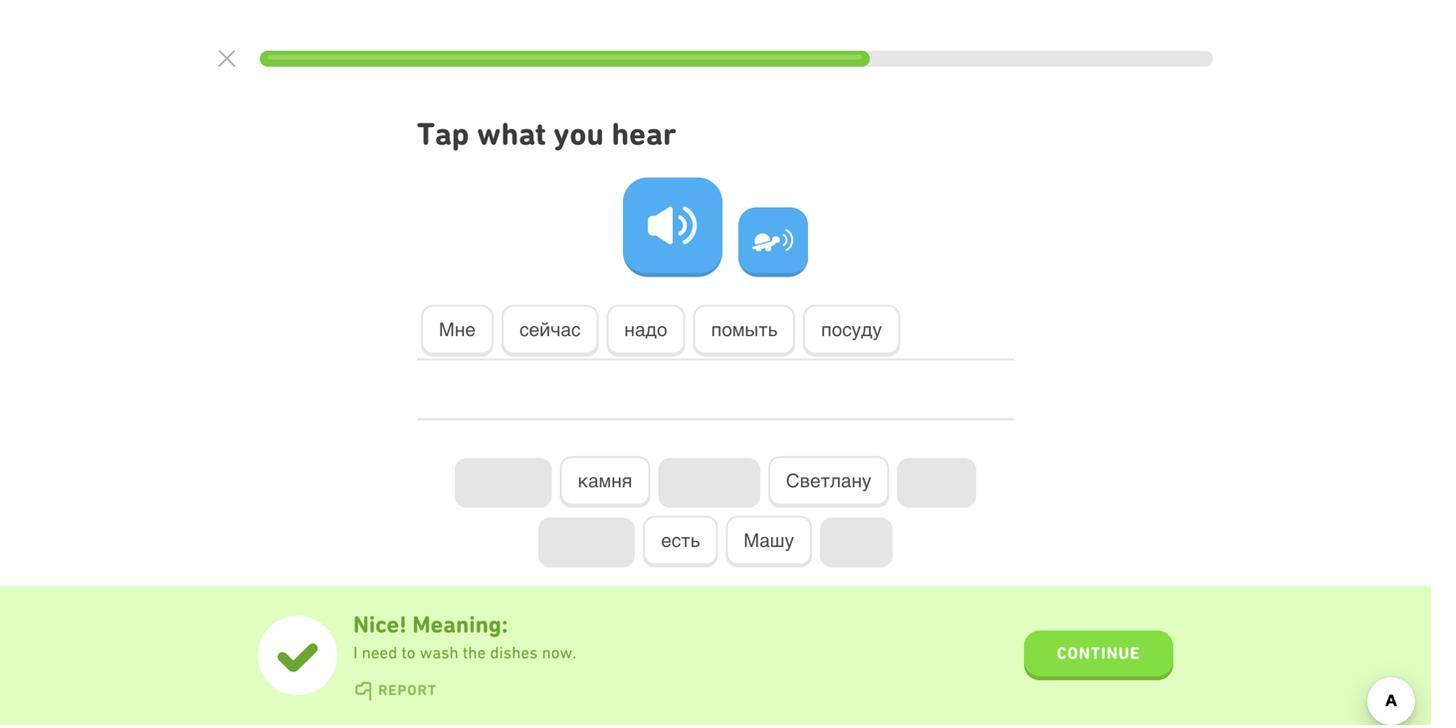 Task type: locate. For each thing, give the bounding box(es) containing it.
tap what you hear
[[417, 115, 677, 152]]

надо
[[625, 319, 668, 341]]

to
[[402, 644, 416, 662]]

камня button
[[560, 457, 650, 508]]

камня
[[578, 470, 633, 492]]

meaning:
[[412, 611, 508, 639]]

мне
[[439, 319, 476, 341]]

машу
[[744, 530, 794, 552]]

report
[[378, 682, 437, 699]]

you
[[554, 115, 604, 152]]

посуду button
[[803, 305, 900, 357]]

сейчас button
[[502, 305, 599, 357]]

tap
[[417, 115, 469, 152]]

мне button
[[421, 305, 494, 357]]

dishes
[[490, 644, 538, 662]]

машу button
[[726, 516, 812, 568]]

what
[[477, 115, 546, 152]]

progress bar
[[260, 51, 1214, 67]]

need
[[362, 644, 397, 662]]



Task type: vqa. For each thing, say whether or not it's contained in the screenshot.
надо BUTTON
yes



Task type: describe. For each thing, give the bounding box(es) containing it.
nice!
[[353, 611, 407, 639]]

wash
[[420, 644, 459, 662]]

now.
[[542, 644, 577, 662]]

помыть button
[[693, 305, 796, 357]]

помыть
[[711, 319, 778, 341]]

the
[[463, 644, 486, 662]]

i
[[353, 644, 358, 662]]

сейчас
[[520, 319, 581, 341]]

continue
[[1057, 644, 1141, 663]]

continue button
[[1024, 631, 1174, 681]]

надо button
[[607, 305, 686, 357]]

есть button
[[643, 516, 718, 568]]

report button
[[353, 682, 437, 702]]

nice! meaning: i need to wash the dishes now.
[[353, 611, 577, 662]]

есть
[[661, 530, 700, 552]]

светлану button
[[768, 457, 890, 508]]

посуду
[[821, 319, 882, 341]]

hear
[[612, 115, 677, 152]]

светлану
[[786, 470, 872, 492]]



